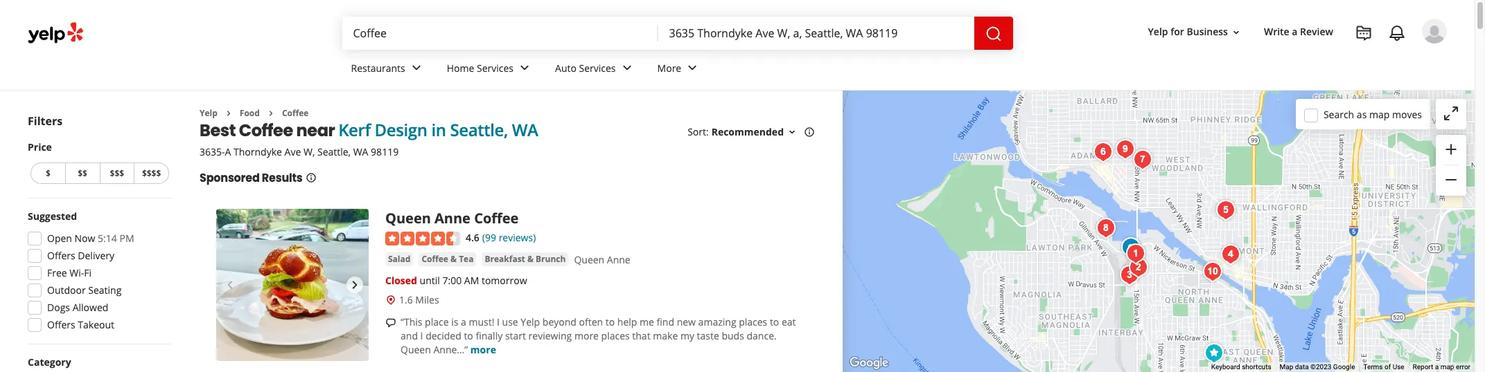 Task type: vqa. For each thing, say whether or not it's contained in the screenshot.
report a map error
yes



Task type: describe. For each thing, give the bounding box(es) containing it.
home services link
[[436, 50, 544, 90]]

in
[[432, 119, 446, 142]]

write
[[1265, 25, 1290, 38]]

allowed
[[73, 302, 108, 315]]

$$
[[78, 168, 87, 180]]

kerf design in seattle, wa link
[[338, 119, 538, 142]]

previous image
[[222, 278, 238, 294]]

dance.
[[747, 330, 777, 343]]

my
[[681, 330, 695, 343]]

more
[[658, 61, 682, 75]]

price
[[28, 141, 52, 154]]

help
[[618, 316, 637, 329]]

coffee & tea
[[422, 254, 474, 266]]

$$$ button
[[99, 163, 134, 184]]

group containing suggested
[[24, 210, 172, 337]]

$$$
[[110, 168, 124, 180]]

services for home services
[[477, 61, 514, 75]]

auto
[[555, 61, 577, 75]]

24 chevron down v2 image for more
[[684, 60, 701, 77]]

coffee up (99
[[474, 210, 519, 228]]

fremont coffee image
[[1217, 241, 1245, 269]]

2 horizontal spatial to
[[770, 316, 779, 329]]

seating
[[88, 284, 122, 297]]

coffee inside best coffee near kerf design in seattle, wa
[[239, 120, 293, 142]]

yelp inside "this place is a must! i use yelp beyond often to help me find new amazing places to eat and i decided to finally start reviewing more places that make my taste buds dance. queen anne…"
[[521, 316, 540, 329]]

queen anne
[[574, 254, 631, 267]]

for
[[1171, 25, 1185, 38]]

home services
[[447, 61, 514, 75]]

terms
[[1364, 364, 1384, 372]]

slideshow element
[[216, 210, 369, 362]]

yelp for business
[[1149, 25, 1228, 38]]

now
[[75, 232, 95, 245]]

make
[[653, 330, 678, 343]]

Near text field
[[669, 26, 963, 41]]

1 horizontal spatial to
[[606, 316, 615, 329]]

queen anne coffee image
[[216, 210, 369, 362]]

restaurants link
[[340, 50, 436, 90]]

near
[[296, 120, 335, 142]]

open
[[47, 232, 72, 245]]

food link
[[240, 107, 260, 119]]

lighthouse roasters image
[[1213, 197, 1240, 224]]

"this place is a must! i use yelp beyond often to help me find new amazing places to eat and i decided to finally start reviewing more places that make my taste buds dance. queen anne…"
[[401, 316, 796, 357]]

results
[[262, 171, 303, 187]]

amazing
[[699, 316, 737, 329]]

map data ©2023 google
[[1280, 364, 1356, 372]]

ugly mug café & coffee roasters image
[[1116, 262, 1144, 289]]

98119
[[371, 146, 399, 159]]

user actions element
[[1137, 17, 1467, 103]]

business categories element
[[340, 50, 1448, 90]]

wa inside best coffee near kerf design in seattle, wa
[[512, 119, 538, 142]]

1 vertical spatial more
[[471, 344, 496, 357]]

queen anne coffee image
[[1201, 340, 1229, 368]]

w,
[[304, 146, 315, 159]]

& for tea
[[451, 254, 457, 266]]

breakfast & brunch button
[[482, 253, 569, 267]]

more inside "this place is a must! i use yelp beyond often to help me find new amazing places to eat and i decided to finally start reviewing more places that make my taste buds dance. queen anne…"
[[575, 330, 599, 343]]

delivery
[[78, 250, 114, 263]]

©2023
[[1311, 364, 1332, 372]]

breakfast
[[485, 254, 525, 266]]

3635-a thorndyke ave w, seattle, wa 98119
[[200, 146, 399, 159]]

queen anne coffee link
[[385, 210, 519, 228]]

24 chevron down v2 image for home services
[[517, 60, 533, 77]]

coffee link
[[282, 107, 309, 119]]

none field find
[[353, 26, 647, 41]]

services for auto services
[[579, 61, 616, 75]]

offers takeout
[[47, 319, 114, 332]]

ballard coffee works image
[[1090, 138, 1118, 166]]

16 marker v2 image
[[385, 295, 397, 306]]

keyboard
[[1212, 364, 1241, 372]]

map for error
[[1441, 364, 1455, 372]]

auto services
[[555, 61, 616, 75]]

java jazz image
[[1122, 240, 1150, 268]]

free wi-fi
[[47, 267, 92, 280]]

1 vertical spatial seattle,
[[318, 146, 351, 159]]

queen for queen anne
[[574, 254, 605, 267]]

reviewing
[[529, 330, 572, 343]]

home
[[447, 61, 474, 75]]

16 chevron down v2 image for recommended
[[787, 127, 798, 138]]

(99 reviews) link
[[482, 230, 536, 246]]

$$$$ button
[[134, 163, 169, 184]]

tomorrow
[[482, 275, 527, 288]]

salad link
[[385, 253, 413, 267]]

yelp for yelp for business
[[1149, 25, 1169, 38]]

kerf
[[338, 119, 371, 142]]

use
[[502, 316, 518, 329]]

sort:
[[688, 126, 709, 139]]

breakfast & brunch
[[485, 254, 566, 266]]

finally
[[476, 330, 503, 343]]

24 chevron down v2 image for auto services
[[619, 60, 635, 77]]

recommended button
[[712, 126, 798, 139]]

of
[[1385, 364, 1392, 372]]

yelp for 'yelp' link
[[200, 107, 218, 119]]

a for write
[[1293, 25, 1298, 38]]

0 vertical spatial i
[[497, 316, 500, 329]]

4.6 star rating image
[[385, 232, 460, 246]]

(99
[[482, 232, 496, 245]]

offers delivery
[[47, 250, 114, 263]]

next image
[[347, 278, 363, 294]]

outdoor seating
[[47, 284, 122, 297]]

more link
[[471, 344, 496, 357]]

beyond
[[543, 316, 577, 329]]

queen inside "this place is a must! i use yelp beyond often to help me find new amazing places to eat and i decided to finally start reviewing more places that make my taste buds dance. queen anne…"
[[401, 344, 431, 357]]

takeout
[[78, 319, 114, 332]]

write a review
[[1265, 25, 1334, 38]]

0 vertical spatial places
[[739, 316, 768, 329]]

ave
[[285, 146, 301, 159]]

restaurants
[[351, 61, 405, 75]]



Task type: locate. For each thing, give the bounding box(es) containing it.
more
[[575, 330, 599, 343], [471, 344, 496, 357]]

24 chevron down v2 image inside the home services link
[[517, 60, 533, 77]]

1 services from the left
[[477, 61, 514, 75]]

0 vertical spatial more
[[575, 330, 599, 343]]

2 vertical spatial yelp
[[521, 316, 540, 329]]

sponsored results
[[200, 171, 303, 187]]

0 horizontal spatial 16 chevron right v2 image
[[223, 108, 234, 119]]

1 horizontal spatial 24 chevron down v2 image
[[619, 60, 635, 77]]

services right auto
[[579, 61, 616, 75]]

1 horizontal spatial 16 chevron right v2 image
[[265, 108, 277, 119]]

1 vertical spatial offers
[[47, 319, 75, 332]]

sponsored
[[200, 171, 260, 187]]

search
[[1324, 108, 1355, 121]]

1 vertical spatial anne
[[607, 254, 631, 267]]

places down help at the left bottom of the page
[[601, 330, 630, 343]]

0 horizontal spatial group
[[24, 210, 172, 337]]

start
[[505, 330, 526, 343]]

the burnt coffee image
[[1125, 254, 1153, 282]]

16 chevron right v2 image
[[223, 108, 234, 119], [265, 108, 277, 119]]

queen down the and
[[401, 344, 431, 357]]

a for report
[[1436, 364, 1439, 372]]

24 chevron down v2 image right more
[[684, 60, 701, 77]]

24 chevron down v2 image left auto
[[517, 60, 533, 77]]

1 horizontal spatial places
[[739, 316, 768, 329]]

0 vertical spatial wa
[[512, 119, 538, 142]]

0 vertical spatial map
[[1370, 108, 1390, 121]]

1 horizontal spatial services
[[579, 61, 616, 75]]

1 horizontal spatial a
[[1293, 25, 1298, 38]]

0 vertical spatial group
[[1437, 135, 1467, 196]]

places up dance.
[[739, 316, 768, 329]]

anne up help at the left bottom of the page
[[607, 254, 631, 267]]

anne up 4.6 link
[[435, 210, 471, 228]]

i left use
[[497, 316, 500, 329]]

1 none field from the left
[[353, 26, 647, 41]]

0 horizontal spatial 24 chevron down v2 image
[[517, 60, 533, 77]]

24 chevron down v2 image inside auto services link
[[619, 60, 635, 77]]

2 vertical spatial a
[[1436, 364, 1439, 372]]

map for moves
[[1370, 108, 1390, 121]]

salad button
[[385, 253, 413, 267]]

keyboard shortcuts
[[1212, 364, 1272, 372]]

&
[[451, 254, 457, 266], [528, 254, 534, 266]]

1 vertical spatial 16 chevron down v2 image
[[787, 127, 798, 138]]

more link
[[647, 50, 712, 90]]

food
[[240, 107, 260, 119]]

coffee up "near"
[[282, 107, 309, 119]]

write a review link
[[1259, 20, 1339, 45]]

me
[[640, 316, 654, 329]]

fi
[[84, 267, 92, 280]]

24 chevron down v2 image
[[517, 60, 533, 77], [619, 60, 635, 77], [684, 60, 701, 77]]

a
[[225, 146, 231, 159]]

search image
[[986, 25, 1002, 42]]

1 vertical spatial wa
[[353, 146, 368, 159]]

2 & from the left
[[528, 254, 534, 266]]

1 vertical spatial yelp
[[200, 107, 218, 119]]

None search field
[[342, 17, 1016, 50]]

1 vertical spatial group
[[24, 210, 172, 337]]

16 info v2 image
[[804, 127, 815, 138]]

services
[[477, 61, 514, 75], [579, 61, 616, 75]]

0 horizontal spatial i
[[421, 330, 423, 343]]

the six image
[[1112, 136, 1140, 163]]

2 16 chevron right v2 image from the left
[[265, 108, 277, 119]]

auto services link
[[544, 50, 647, 90]]

seattle, right w,
[[318, 146, 351, 159]]

0 vertical spatial yelp
[[1149, 25, 1169, 38]]

(99 reviews)
[[482, 232, 536, 245]]

zoom out image
[[1443, 172, 1460, 189]]

0 horizontal spatial none field
[[353, 26, 647, 41]]

24 chevron down v2 image inside more link
[[684, 60, 701, 77]]

reviews)
[[499, 232, 536, 245]]

1 vertical spatial places
[[601, 330, 630, 343]]

a inside "this place is a must! i use yelp beyond often to help me find new amazing places to eat and i decided to finally start reviewing more places that make my taste buds dance. queen anne…"
[[461, 316, 466, 329]]

queen for queen anne coffee
[[385, 210, 431, 228]]

caffe appassionato image
[[1093, 215, 1120, 242]]

0 horizontal spatial anne
[[435, 210, 471, 228]]

0 vertical spatial seattle,
[[450, 119, 508, 142]]

seattle, right in
[[450, 119, 508, 142]]

group
[[1437, 135, 1467, 196], [24, 210, 172, 337]]

queen right brunch
[[574, 254, 605, 267]]

3 24 chevron down v2 image from the left
[[684, 60, 701, 77]]

1 horizontal spatial yelp
[[521, 316, 540, 329]]

yelp up best at left top
[[200, 107, 218, 119]]

coffee inside "button"
[[422, 254, 449, 266]]

coffee up thorndyke at the left top of page
[[239, 120, 293, 142]]

yelp
[[1149, 25, 1169, 38], [200, 107, 218, 119], [521, 316, 540, 329]]

recommended
[[712, 126, 784, 139]]

2 services from the left
[[579, 61, 616, 75]]

coffee & tea button
[[419, 253, 477, 267]]

notifications image
[[1389, 25, 1406, 42]]

0 horizontal spatial 16 chevron down v2 image
[[787, 127, 798, 138]]

1 & from the left
[[451, 254, 457, 266]]

eat
[[782, 316, 796, 329]]

& inside "button"
[[451, 254, 457, 266]]

to down must!
[[464, 330, 473, 343]]

zoom in image
[[1443, 141, 1460, 158]]

to
[[606, 316, 615, 329], [770, 316, 779, 329], [464, 330, 473, 343]]

more down finally
[[471, 344, 496, 357]]

salad
[[388, 254, 411, 266]]

business
[[1187, 25, 1228, 38]]

2 vertical spatial queen
[[401, 344, 431, 357]]

terms of use
[[1364, 364, 1405, 372]]

4.6
[[466, 232, 480, 245]]

0 horizontal spatial more
[[471, 344, 496, 357]]

1 24 chevron down v2 image from the left
[[517, 60, 533, 77]]

1 horizontal spatial group
[[1437, 135, 1467, 196]]

Find text field
[[353, 26, 647, 41]]

2 horizontal spatial 24 chevron down v2 image
[[684, 60, 701, 77]]

0 horizontal spatial wa
[[353, 146, 368, 159]]

$ button
[[31, 163, 65, 184]]

2 24 chevron down v2 image from the left
[[619, 60, 635, 77]]

open now 5:14 pm
[[47, 232, 134, 245]]

design
[[375, 119, 428, 142]]

offers for offers takeout
[[47, 319, 75, 332]]

google image
[[847, 355, 892, 373]]

1 vertical spatial i
[[421, 330, 423, 343]]

& left brunch
[[528, 254, 534, 266]]

map right as
[[1370, 108, 1390, 121]]

2 offers from the top
[[47, 319, 75, 332]]

& left tea
[[451, 254, 457, 266]]

is
[[451, 316, 459, 329]]

& for brunch
[[528, 254, 534, 266]]

map
[[1280, 364, 1294, 372]]

i right the and
[[421, 330, 423, 343]]

16 chevron down v2 image inside the recommended dropdown button
[[787, 127, 798, 138]]

review
[[1301, 25, 1334, 38]]

projects image
[[1356, 25, 1373, 42]]

3635-
[[200, 146, 225, 159]]

0 horizontal spatial seattle,
[[318, 146, 351, 159]]

24 chevron down v2 image
[[408, 60, 425, 77]]

tea
[[459, 254, 474, 266]]

1 horizontal spatial &
[[528, 254, 534, 266]]

& inside button
[[528, 254, 534, 266]]

1 horizontal spatial seattle,
[[450, 119, 508, 142]]

anne for queen anne coffee
[[435, 210, 471, 228]]

offers down 'open'
[[47, 250, 75, 263]]

16 chevron down v2 image right the business
[[1231, 27, 1242, 38]]

a right 'report'
[[1436, 364, 1439, 372]]

error
[[1457, 364, 1471, 372]]

16 chevron down v2 image left 16 info v2 icon
[[787, 127, 798, 138]]

0 vertical spatial queen
[[385, 210, 431, 228]]

seattle, inside best coffee near kerf design in seattle, wa
[[450, 119, 508, 142]]

1 horizontal spatial map
[[1441, 364, 1455, 372]]

1 16 chevron right v2 image from the left
[[223, 108, 234, 119]]

price group
[[28, 141, 172, 187]]

dogs
[[47, 302, 70, 315]]

search as map moves
[[1324, 108, 1423, 121]]

a right is
[[461, 316, 466, 329]]

buds
[[722, 330, 745, 343]]

16 chevron right v2 image right food link
[[265, 108, 277, 119]]

queen up the 4.6 star rating image
[[385, 210, 431, 228]]

None field
[[353, 26, 647, 41], [669, 26, 963, 41]]

best
[[200, 120, 236, 142]]

1 vertical spatial queen
[[574, 254, 605, 267]]

none field near
[[669, 26, 963, 41]]

to left "eat"
[[770, 316, 779, 329]]

brunch
[[536, 254, 566, 266]]

use
[[1393, 364, 1405, 372]]

16 chevron right v2 image for coffee
[[265, 108, 277, 119]]

offers down dogs
[[47, 319, 75, 332]]

closed until 7:00 am tomorrow
[[385, 275, 527, 288]]

1 vertical spatial a
[[461, 316, 466, 329]]

2 none field from the left
[[669, 26, 963, 41]]

that
[[633, 330, 651, 343]]

category
[[28, 356, 71, 370]]

7:00
[[443, 275, 462, 288]]

seattle,
[[450, 119, 508, 142], [318, 146, 351, 159]]

16 info v2 image
[[305, 173, 317, 184]]

0 vertical spatial offers
[[47, 250, 75, 263]]

until
[[420, 275, 440, 288]]

16 chevron down v2 image
[[1231, 27, 1242, 38], [787, 127, 798, 138]]

places
[[739, 316, 768, 329], [601, 330, 630, 343]]

1 horizontal spatial more
[[575, 330, 599, 343]]

services right home
[[477, 61, 514, 75]]

best coffee near kerf design in seattle, wa
[[200, 119, 538, 142]]

16 chevron down v2 image inside yelp for business button
[[1231, 27, 1242, 38]]

woodland coffee image
[[1129, 146, 1157, 174]]

0 vertical spatial a
[[1293, 25, 1298, 38]]

0 vertical spatial anne
[[435, 210, 471, 228]]

keyboard shortcuts button
[[1212, 363, 1272, 373]]

map left error
[[1441, 364, 1455, 372]]

a right write
[[1293, 25, 1298, 38]]

2 horizontal spatial yelp
[[1149, 25, 1169, 38]]

two kick image
[[1199, 258, 1227, 286]]

yelp right use
[[521, 316, 540, 329]]

coffee
[[282, 107, 309, 119], [239, 120, 293, 142], [474, 210, 519, 228], [422, 254, 449, 266]]

thorndyke
[[234, 146, 282, 159]]

0 horizontal spatial map
[[1370, 108, 1390, 121]]

16 chevron down v2 image for yelp for business
[[1231, 27, 1242, 38]]

map region
[[736, 7, 1486, 373]]

to left help at the left bottom of the page
[[606, 316, 615, 329]]

2 horizontal spatial a
[[1436, 364, 1439, 372]]

1 horizontal spatial 16 chevron down v2 image
[[1231, 27, 1242, 38]]

offers for offers delivery
[[47, 250, 75, 263]]

0 vertical spatial 16 chevron down v2 image
[[1231, 27, 1242, 38]]

yelp for business button
[[1143, 20, 1248, 45]]

more down often
[[575, 330, 599, 343]]

1 vertical spatial map
[[1441, 364, 1455, 372]]

must!
[[469, 316, 495, 329]]

coffee up until
[[422, 254, 449, 266]]

often
[[579, 316, 603, 329]]

16 chevron right v2 image for food
[[223, 108, 234, 119]]

place
[[425, 316, 449, 329]]

0 horizontal spatial &
[[451, 254, 457, 266]]

pm
[[120, 232, 134, 245]]

24 chevron down v2 image right auto services
[[619, 60, 635, 77]]

suggested
[[28, 210, 77, 223]]

0 horizontal spatial to
[[464, 330, 473, 343]]

16 chevron right v2 image right 'yelp' link
[[223, 108, 234, 119]]

1 horizontal spatial none field
[[669, 26, 963, 41]]

5:14
[[98, 232, 117, 245]]

1 offers from the top
[[47, 250, 75, 263]]

free
[[47, 267, 67, 280]]

data
[[1296, 364, 1309, 372]]

0 horizontal spatial yelp
[[200, 107, 218, 119]]

16 speech v2 image
[[385, 318, 397, 329]]

anne for queen anne
[[607, 254, 631, 267]]

$
[[46, 168, 50, 180]]

1 horizontal spatial anne
[[607, 254, 631, 267]]

yelp inside button
[[1149, 25, 1169, 38]]

1 horizontal spatial wa
[[512, 119, 538, 142]]

miles
[[416, 294, 439, 307]]

1 horizontal spatial i
[[497, 316, 500, 329]]

0 horizontal spatial places
[[601, 330, 630, 343]]

expand map image
[[1443, 105, 1460, 122]]

0 horizontal spatial services
[[477, 61, 514, 75]]

dogs allowed
[[47, 302, 108, 315]]

outdoor
[[47, 284, 86, 297]]

0 horizontal spatial a
[[461, 316, 466, 329]]

am
[[464, 275, 479, 288]]

yelp left for
[[1149, 25, 1169, 38]]



